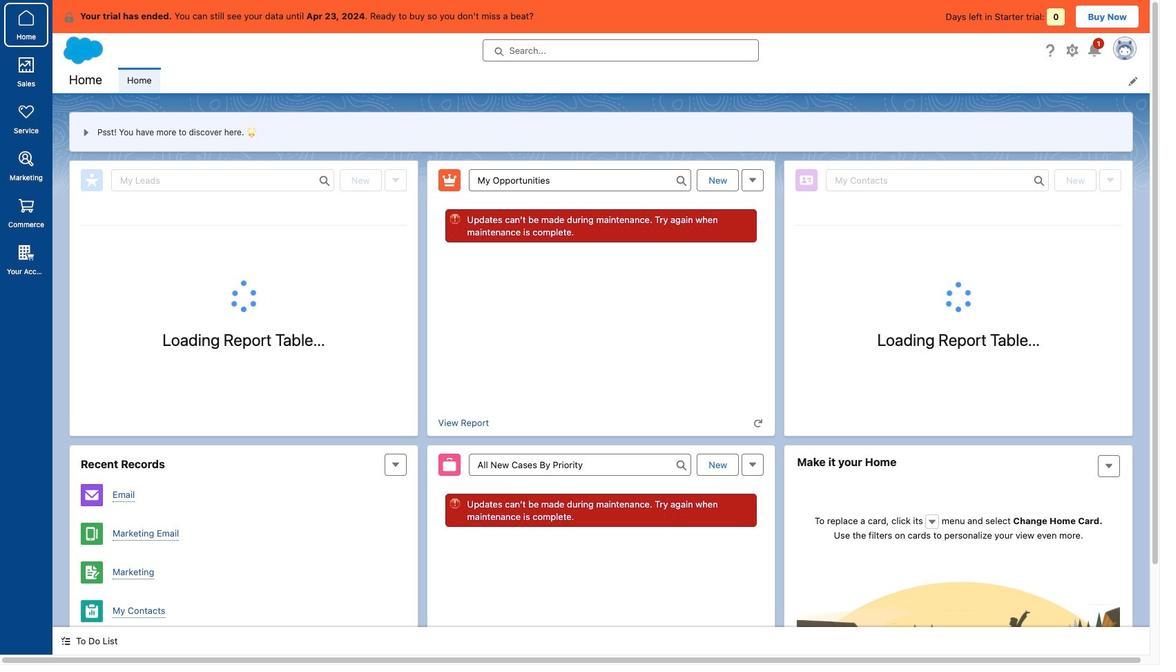 Task type: vqa. For each thing, say whether or not it's contained in the screenshot.
list item at the left of page
no



Task type: describe. For each thing, give the bounding box(es) containing it.
0 vertical spatial text default image
[[754, 419, 764, 428]]

engagement channel type image
[[81, 484, 103, 506]]

0 horizontal spatial text default image
[[61, 636, 70, 646]]

error image
[[449, 213, 461, 225]]

1 vertical spatial text default image
[[928, 517, 938, 527]]

communication subscription channel type image
[[81, 523, 103, 545]]

2 select an option text field from the top
[[469, 454, 692, 476]]

1 grid from the left
[[81, 225, 407, 226]]

error image
[[449, 498, 461, 509]]

report image
[[81, 600, 103, 622]]

1 select an option text field from the top
[[469, 169, 692, 191]]



Task type: locate. For each thing, give the bounding box(es) containing it.
text default image
[[754, 419, 764, 428], [928, 517, 938, 527], [61, 636, 70, 646]]

1 horizontal spatial grid
[[796, 225, 1122, 226]]

text default image
[[64, 12, 75, 23]]

2 vertical spatial text default image
[[61, 636, 70, 646]]

communication subscription image
[[81, 562, 103, 584]]

0 vertical spatial select an option text field
[[469, 169, 692, 191]]

1 vertical spatial select an option text field
[[469, 454, 692, 476]]

list
[[119, 68, 1150, 93]]

2 grid from the left
[[796, 225, 1122, 226]]

1 horizontal spatial text default image
[[754, 419, 764, 428]]

0 horizontal spatial grid
[[81, 225, 407, 226]]

Select an Option text field
[[469, 169, 692, 191], [469, 454, 692, 476]]

2 horizontal spatial text default image
[[928, 517, 938, 527]]

account image
[[81, 639, 103, 661]]

grid
[[81, 225, 407, 226], [796, 225, 1122, 226]]



